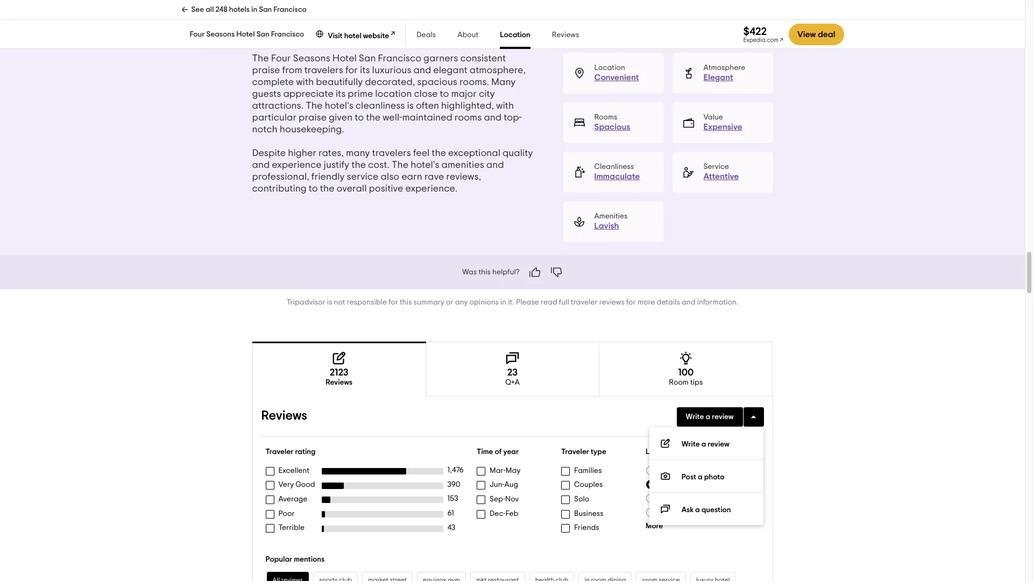 Task type: describe. For each thing, give the bounding box(es) containing it.
attentive
[[704, 172, 739, 181]]

chinese
[[659, 509, 687, 516]]

was
[[463, 269, 477, 276]]

photo
[[704, 474, 725, 481]]

and down despite
[[252, 161, 270, 170]]

1 vertical spatial (
[[685, 481, 687, 488]]

is inside the four seasons hotel san francisco garners consistent praise from travelers for its luxurious and elegant atmosphere, complete with beautifully decorated, spacious rooms. many guests appreciate its prime location close to major city attractions. the hotel's cleanliness is often highlighted, with particular praise given to the well-maintained rooms and top- notch housekeeping. despite higher rates, many travelers feel the exceptional quality and experience justify the cost. the hotel's amenities and professional, friendly service also earn rave reviews, contributing to the overall positive experience.
[[407, 101, 414, 111]]

value expensive
[[704, 114, 743, 132]]

complete
[[252, 78, 294, 87]]

higher
[[288, 149, 317, 158]]

0 horizontal spatial praise
[[252, 66, 280, 76]]

traveler for traveler rating
[[266, 449, 294, 456]]

lavish
[[595, 222, 619, 231]]

of
[[495, 449, 502, 456]]

many
[[491, 78, 516, 87]]

reviews
[[600, 299, 625, 306]]

( for (trad.)
[[712, 509, 714, 516]]

dec-feb
[[490, 510, 519, 518]]

details
[[657, 299, 680, 306]]

very
[[279, 481, 294, 489]]

1 vertical spatial francisco
[[271, 31, 304, 38]]

1 vertical spatial in
[[501, 299, 507, 306]]

major
[[451, 90, 477, 99]]

contributing
[[252, 184, 307, 194]]

2123 reviews
[[326, 368, 353, 387]]

1 horizontal spatial this
[[479, 269, 491, 276]]

website
[[363, 32, 389, 40]]

aug
[[505, 481, 518, 489]]

1 vertical spatial hotel's
[[411, 161, 440, 170]]

0 vertical spatial reviews
[[552, 31, 579, 39]]

full
[[559, 299, 569, 306]]

garners
[[424, 54, 458, 64]]

value
[[704, 114, 723, 121]]

expensive
[[704, 123, 743, 132]]

2 vertical spatial to
[[309, 184, 318, 194]]

responsible
[[347, 299, 387, 306]]

cost.
[[368, 161, 390, 170]]

1 vertical spatial )
[[726, 509, 728, 516]]

153
[[448, 495, 458, 503]]

(trad.)
[[689, 509, 710, 516]]

decorated,
[[365, 78, 415, 87]]

more
[[646, 523, 663, 530]]

1 horizontal spatial travelers
[[372, 149, 411, 158]]

feb
[[506, 510, 519, 518]]

traveler type
[[561, 449, 607, 456]]

1 vertical spatial is
[[327, 299, 332, 306]]

hotel
[[344, 32, 362, 40]]

0 horizontal spatial seasons
[[206, 31, 235, 38]]

about
[[458, 31, 479, 39]]

165
[[714, 509, 726, 516]]

popular mentions
[[266, 556, 325, 564]]

elegant
[[433, 66, 468, 76]]

very good
[[279, 481, 315, 489]]

see
[[191, 6, 204, 13]]

this summary was created by ai, based on 25 recent english reviews.
[[252, 8, 520, 16]]

recent
[[432, 8, 458, 16]]

all
[[206, 6, 214, 13]]

appreciate
[[283, 90, 334, 99]]

the four seasons hotel san francisco garners consistent praise from travelers for its luxurious and elegant atmosphere, complete with beautifully decorated, spacious rooms. many guests appreciate its prime location close to major city attractions. the hotel's cleanliness is often highlighted, with particular praise given to the well-maintained rooms and top- notch housekeeping. despite higher rates, many travelers feel the exceptional quality and experience justify the cost. the hotel's amenities and professional, friendly service also earn rave reviews, contributing to the overall positive experience.
[[252, 54, 535, 194]]

traveler for traveler type
[[561, 449, 589, 456]]

attractions.
[[252, 101, 304, 111]]

location for location convenient
[[595, 64, 625, 72]]

reviews.
[[489, 8, 520, 16]]

23 q+a
[[505, 368, 520, 387]]

was this helpful?
[[463, 269, 520, 276]]

often
[[416, 101, 439, 111]]

0 horizontal spatial its
[[336, 90, 346, 99]]

spacious
[[417, 78, 458, 87]]

the right feel
[[432, 149, 446, 158]]

beautifully
[[316, 78, 363, 87]]

1 vertical spatial review
[[708, 441, 730, 449]]

couples
[[574, 481, 603, 489]]

1 horizontal spatial its
[[360, 66, 370, 76]]

helpful?
[[493, 269, 520, 276]]

0 horizontal spatial hotel's
[[325, 101, 354, 111]]

2,123
[[710, 467, 726, 474]]

the down many
[[352, 161, 366, 170]]

for inside the four seasons hotel san francisco garners consistent praise from travelers for its luxurious and elegant atmosphere, complete with beautifully decorated, spacious rooms. many guests appreciate its prime location close to major city attractions. the hotel's cleanliness is often highlighted, with particular praise given to the well-maintained rooms and top- notch housekeeping. despite higher rates, many travelers feel the exceptional quality and experience justify the cost. the hotel's amenities and professional, friendly service also earn rave reviews, contributing to the overall positive experience.
[[346, 66, 358, 76]]

created
[[324, 8, 356, 16]]

read
[[541, 299, 558, 306]]

nov
[[505, 496, 519, 503]]

and down exceptional
[[486, 161, 504, 170]]

tripadvisor is not responsible for this summary or any opinions in it. please read full traveler reviews for more details and information.
[[287, 299, 739, 306]]

good
[[296, 481, 315, 489]]

given
[[329, 113, 353, 123]]

0 vertical spatial san
[[259, 6, 272, 13]]

please
[[516, 299, 539, 306]]

2 horizontal spatial for
[[627, 299, 636, 306]]

mentions
[[294, 556, 325, 564]]

0 vertical spatial hotel
[[236, 31, 255, 38]]

248
[[216, 6, 228, 13]]

justify
[[324, 161, 349, 170]]

traveler
[[571, 299, 598, 306]]

visit
[[328, 32, 343, 40]]

sep-
[[490, 496, 505, 503]]

sep-nov
[[490, 496, 519, 503]]



Task type: locate. For each thing, give the bounding box(es) containing it.
1 vertical spatial with
[[496, 101, 514, 111]]

0 vertical spatial travelers
[[304, 66, 343, 76]]

reviews,
[[446, 172, 481, 182]]

1 vertical spatial travelers
[[372, 149, 411, 158]]

1 vertical spatial praise
[[299, 113, 327, 123]]

traveler
[[266, 449, 294, 456], [561, 449, 589, 456]]

traveler up families
[[561, 449, 589, 456]]

1 horizontal spatial four
[[271, 54, 291, 64]]

1 vertical spatial to
[[355, 113, 364, 123]]

location down reviews.
[[500, 31, 531, 39]]

information.
[[697, 299, 739, 306]]

its down beautifully
[[336, 90, 346, 99]]

francisco up from
[[271, 31, 304, 38]]

guests
[[252, 90, 281, 99]]

praise up housekeeping.
[[299, 113, 327, 123]]

1 horizontal spatial to
[[355, 113, 364, 123]]

not
[[334, 299, 345, 306]]

hotel down see all 248 hotels in san francisco link
[[236, 31, 255, 38]]

time of year
[[477, 449, 519, 456]]

hotels
[[229, 6, 250, 13]]

hotel up beautifully
[[333, 54, 357, 64]]

to down friendly
[[309, 184, 318, 194]]

positive
[[369, 184, 403, 194]]

0 horizontal spatial for
[[346, 66, 358, 76]]

0 vertical spatial review
[[712, 414, 734, 421]]

well-
[[383, 113, 402, 123]]

1 horizontal spatial (
[[708, 467, 710, 474]]

rooms
[[595, 114, 618, 121]]

traveler up excellent on the left bottom of the page
[[266, 449, 294, 456]]

location up the convenient
[[595, 64, 625, 72]]

0 horizontal spatial reviews
[[261, 410, 307, 423]]

close
[[414, 90, 438, 99]]

reviews
[[552, 31, 579, 39], [326, 379, 353, 387], [261, 410, 307, 423]]

0 vertical spatial location
[[500, 31, 531, 39]]

0 vertical spatial seasons
[[206, 31, 235, 38]]

the up also
[[392, 161, 409, 170]]

average
[[279, 496, 308, 503]]

notch
[[252, 125, 278, 135]]

0 horizontal spatial )
[[703, 481, 705, 488]]

atmosphere,
[[470, 66, 526, 76]]

) right '(trad.)'
[[726, 509, 728, 516]]

summary left or at bottom
[[414, 299, 445, 306]]

0 horizontal spatial four
[[190, 31, 205, 38]]

the up complete
[[252, 54, 269, 64]]

immaculate
[[595, 172, 640, 181]]

0 horizontal spatial in
[[251, 6, 257, 13]]

san down visit hotel website at the top left of the page
[[359, 54, 376, 64]]

0 vertical spatial in
[[251, 6, 257, 13]]

0 horizontal spatial is
[[327, 299, 332, 306]]

1 horizontal spatial hotel
[[333, 54, 357, 64]]

1 vertical spatial the
[[306, 101, 323, 111]]

the down appreciate
[[306, 101, 323, 111]]

location inside location convenient
[[595, 64, 625, 72]]

to
[[440, 90, 449, 99], [355, 113, 364, 123], [309, 184, 318, 194]]

0 horizontal spatial location
[[500, 31, 531, 39]]

its up prime
[[360, 66, 370, 76]]

four up from
[[271, 54, 291, 64]]

1 horizontal spatial hotel's
[[411, 161, 440, 170]]

a
[[706, 414, 711, 421], [702, 441, 706, 449], [698, 474, 703, 481], [695, 507, 700, 514]]

maintained
[[402, 113, 453, 123]]

travelers up cost.
[[372, 149, 411, 158]]

chinese (trad.) ( 165 )
[[659, 509, 728, 516]]

with up top-
[[496, 101, 514, 111]]

prime
[[348, 90, 373, 99]]

traveler rating
[[266, 449, 316, 456]]

the down cleanliness
[[366, 113, 381, 123]]

all
[[659, 467, 667, 474]]

is
[[407, 101, 414, 111], [327, 299, 332, 306]]

to right given at the top left
[[355, 113, 364, 123]]

hotel's down feel
[[411, 161, 440, 170]]

25
[[421, 8, 430, 16]]

write down the tips at the bottom of the page
[[686, 414, 704, 421]]

seasons up from
[[293, 54, 330, 64]]

1 horizontal spatial location
[[595, 64, 625, 72]]

the
[[366, 113, 381, 123], [432, 149, 446, 158], [352, 161, 366, 170], [320, 184, 335, 194]]

for right responsible
[[389, 299, 398, 306]]

review
[[712, 414, 734, 421], [708, 441, 730, 449]]

1 horizontal spatial for
[[389, 299, 398, 306]]

1 vertical spatial this
[[400, 299, 412, 306]]

in right hotels
[[251, 6, 257, 13]]

write a review up 2,123
[[682, 441, 730, 449]]

write up all languages ( 2,123
[[682, 441, 700, 449]]

san down this on the top left
[[257, 31, 270, 38]]

write a review link down the tips at the bottom of the page
[[677, 408, 743, 427]]

rooms spacious
[[595, 114, 631, 132]]

cleanliness immaculate
[[595, 163, 640, 181]]

1 horizontal spatial is
[[407, 101, 414, 111]]

100
[[678, 368, 694, 378]]

2 vertical spatial san
[[359, 54, 376, 64]]

for left more
[[627, 299, 636, 306]]

0 horizontal spatial to
[[309, 184, 318, 194]]

city
[[479, 90, 495, 99]]

san inside the four seasons hotel san francisco garners consistent praise from travelers for its luxurious and elegant atmosphere, complete with beautifully decorated, spacious rooms. many guests appreciate its prime location close to major city attractions. the hotel's cleanliness is often highlighted, with particular praise given to the well-maintained rooms and top- notch housekeeping. despite higher rates, many travelers feel the exceptional quality and experience justify the cost. the hotel's amenities and professional, friendly service also earn rave reviews, contributing to the overall positive experience.
[[359, 54, 376, 64]]

four inside the four seasons hotel san francisco garners consistent praise from travelers for its luxurious and elegant atmosphere, complete with beautifully decorated, spacious rooms. many guests appreciate its prime location close to major city attractions. the hotel's cleanliness is often highlighted, with particular praise given to the well-maintained rooms and top- notch housekeeping. despite higher rates, many travelers feel the exceptional quality and experience justify the cost. the hotel's amenities and professional, friendly service also earn rave reviews, contributing to the overall positive experience.
[[271, 54, 291, 64]]

1 horizontal spatial )
[[726, 509, 728, 516]]

1 traveler from the left
[[266, 449, 294, 456]]

solo
[[574, 496, 590, 503]]

1 vertical spatial four
[[271, 54, 291, 64]]

post
[[682, 474, 697, 481]]

( for languages
[[708, 467, 710, 474]]

praise up complete
[[252, 66, 280, 76]]

popular
[[266, 556, 292, 564]]

service
[[347, 172, 379, 182]]

friendly
[[312, 172, 345, 182]]

top-
[[504, 113, 522, 123]]

1 horizontal spatial traveler
[[561, 449, 589, 456]]

390
[[448, 481, 461, 489]]

languages
[[669, 467, 706, 474]]

location for location
[[500, 31, 531, 39]]

2 vertical spatial francisco
[[378, 54, 422, 64]]

amenities lavish
[[595, 213, 628, 231]]

1,476
[[448, 467, 464, 474]]

english
[[459, 8, 487, 16]]

francisco inside the four seasons hotel san francisco garners consistent praise from travelers for its luxurious and elegant atmosphere, complete with beautifully decorated, spacious rooms. many guests appreciate its prime location close to major city attractions. the hotel's cleanliness is often highlighted, with particular praise given to the well-maintained rooms and top- notch housekeeping. despite higher rates, many travelers feel the exceptional quality and experience justify the cost. the hotel's amenities and professional, friendly service also earn rave reviews, contributing to the overall positive experience.
[[378, 54, 422, 64]]

0 horizontal spatial (
[[685, 481, 687, 488]]

1 vertical spatial its
[[336, 90, 346, 99]]

1 vertical spatial summary
[[414, 299, 445, 306]]

0 horizontal spatial travelers
[[304, 66, 343, 76]]

quality
[[503, 149, 533, 158]]

0 horizontal spatial with
[[296, 78, 314, 87]]

rave
[[425, 172, 444, 182]]

1 horizontal spatial seasons
[[293, 54, 330, 64]]

visit hotel website link
[[315, 28, 397, 41]]

cleanliness
[[356, 101, 405, 111]]

0 vertical spatial write
[[686, 414, 704, 421]]

in left "it."
[[501, 299, 507, 306]]

2 vertical spatial the
[[392, 161, 409, 170]]

0 vertical spatial four
[[190, 31, 205, 38]]

excellent
[[279, 467, 310, 475]]

2 horizontal spatial the
[[392, 161, 409, 170]]

0 vertical spatial to
[[440, 90, 449, 99]]

ask a question
[[682, 507, 731, 514]]

more
[[638, 299, 655, 306]]

its
[[360, 66, 370, 76], [336, 90, 346, 99]]

0 horizontal spatial this
[[400, 299, 412, 306]]

tripadvisor
[[287, 299, 326, 306]]

summary left was at the left top of the page
[[270, 8, 305, 16]]

1 vertical spatial san
[[257, 31, 270, 38]]

travelers up beautifully
[[304, 66, 343, 76]]

it.
[[508, 299, 515, 306]]

1 vertical spatial seasons
[[293, 54, 330, 64]]

2 horizontal spatial to
[[440, 90, 449, 99]]

this right was
[[479, 269, 491, 276]]

earn
[[402, 172, 422, 182]]

1 horizontal spatial summary
[[414, 299, 445, 306]]

0 vertical spatial with
[[296, 78, 314, 87]]

2 vertical spatial reviews
[[261, 410, 307, 423]]

was
[[307, 8, 322, 16]]

0 horizontal spatial summary
[[270, 8, 305, 16]]

write a review down the tips at the bottom of the page
[[686, 414, 734, 421]]

also
[[381, 172, 400, 182]]

0 vertical spatial hotel's
[[325, 101, 354, 111]]

0 vertical spatial francisco
[[274, 6, 307, 13]]

francisco left was at the left top of the page
[[274, 6, 307, 13]]

1 vertical spatial write a review
[[682, 441, 730, 449]]

mar-may
[[490, 467, 521, 475]]

0 horizontal spatial hotel
[[236, 31, 255, 38]]

to down spacious
[[440, 90, 449, 99]]

with up appreciate
[[296, 78, 314, 87]]

1 horizontal spatial the
[[306, 101, 323, 111]]

hotel
[[236, 31, 255, 38], [333, 54, 357, 64]]

0 vertical spatial its
[[360, 66, 370, 76]]

exceptional
[[448, 149, 501, 158]]

0 vertical spatial write a review
[[686, 414, 734, 421]]

jun-aug
[[490, 481, 518, 489]]

2 vertical spatial (
[[712, 509, 714, 516]]

2 traveler from the left
[[561, 449, 589, 456]]

experience.
[[406, 184, 458, 194]]

with
[[296, 78, 314, 87], [496, 101, 514, 111]]

1 vertical spatial write
[[682, 441, 700, 449]]

convenient
[[595, 73, 639, 82]]

and right details
[[682, 299, 696, 306]]

1 vertical spatial reviews
[[326, 379, 353, 387]]

0 vertical spatial (
[[708, 467, 710, 474]]

language
[[646, 449, 681, 456]]

by
[[358, 8, 368, 16]]

0 vertical spatial the
[[252, 54, 269, 64]]

1 horizontal spatial with
[[496, 101, 514, 111]]

2 horizontal spatial reviews
[[552, 31, 579, 39]]

on
[[409, 8, 419, 16]]

deals
[[417, 31, 436, 39]]

1 vertical spatial location
[[595, 64, 625, 72]]

the down friendly
[[320, 184, 335, 194]]

1 horizontal spatial praise
[[299, 113, 327, 123]]

rating
[[295, 449, 316, 456]]

0 vertical spatial summary
[[270, 8, 305, 16]]

this right responsible
[[400, 299, 412, 306]]

families
[[574, 467, 602, 475]]

0 vertical spatial this
[[479, 269, 491, 276]]

0 vertical spatial praise
[[252, 66, 280, 76]]

san right hotels
[[259, 6, 272, 13]]

is left not
[[327, 299, 332, 306]]

$422
[[744, 26, 767, 37]]

seasons inside the four seasons hotel san francisco garners consistent praise from travelers for its luxurious and elegant atmosphere, complete with beautifully decorated, spacious rooms. many guests appreciate its prime location close to major city attractions. the hotel's cleanliness is often highlighted, with particular praise given to the well-maintained rooms and top- notch housekeeping. despite higher rates, many travelers feel the exceptional quality and experience justify the cost. the hotel's amenities and professional, friendly service also earn rave reviews, contributing to the overall positive experience.
[[293, 54, 330, 64]]

ai,
[[370, 8, 380, 16]]

many
[[346, 149, 370, 158]]

view deal button
[[789, 24, 844, 45]]

write a review link up 2,123
[[650, 428, 764, 460]]

praise
[[252, 66, 280, 76], [299, 113, 327, 123]]

expedia.com
[[744, 37, 779, 43]]

1 horizontal spatial reviews
[[326, 379, 353, 387]]

) right post on the bottom
[[703, 481, 705, 488]]

0 horizontal spatial the
[[252, 54, 269, 64]]

feel
[[413, 149, 430, 158]]

and left top-
[[484, 113, 502, 123]]

for up beautifully
[[346, 66, 358, 76]]

1 vertical spatial hotel
[[333, 54, 357, 64]]

0 vertical spatial )
[[703, 481, 705, 488]]

dec-
[[490, 510, 506, 518]]

hotel's up given at the top left
[[325, 101, 354, 111]]

q+a
[[505, 379, 520, 387]]

1 horizontal spatial in
[[501, 299, 507, 306]]

( 1,975 )
[[685, 481, 705, 488]]

0 vertical spatial write a review link
[[677, 408, 743, 427]]

or
[[446, 299, 454, 306]]

0 horizontal spatial traveler
[[266, 449, 294, 456]]

francisco
[[274, 6, 307, 13], [271, 31, 304, 38], [378, 54, 422, 64]]

hotel inside the four seasons hotel san francisco garners consistent praise from travelers for its luxurious and elegant atmosphere, complete with beautifully decorated, spacious rooms. many guests appreciate its prime location close to major city attractions. the hotel's cleanliness is often highlighted, with particular praise given to the well-maintained rooms and top- notch housekeeping. despite higher rates, many travelers feel the exceptional quality and experience justify the cost. the hotel's amenities and professional, friendly service also earn rave reviews, contributing to the overall positive experience.
[[333, 54, 357, 64]]

seasons down 248
[[206, 31, 235, 38]]

and up spacious
[[414, 66, 431, 76]]

amenities
[[442, 161, 484, 170]]

atmosphere elegant
[[704, 64, 746, 82]]

all languages ( 2,123
[[659, 467, 726, 474]]

is left often
[[407, 101, 414, 111]]

four down the see
[[190, 31, 205, 38]]

ask
[[682, 507, 694, 514]]

0 vertical spatial is
[[407, 101, 414, 111]]

2 horizontal spatial (
[[712, 509, 714, 516]]

1 vertical spatial write a review link
[[650, 428, 764, 460]]

francisco up "luxurious"
[[378, 54, 422, 64]]



Task type: vqa. For each thing, say whether or not it's contained in the screenshot.
Expensive
yes



